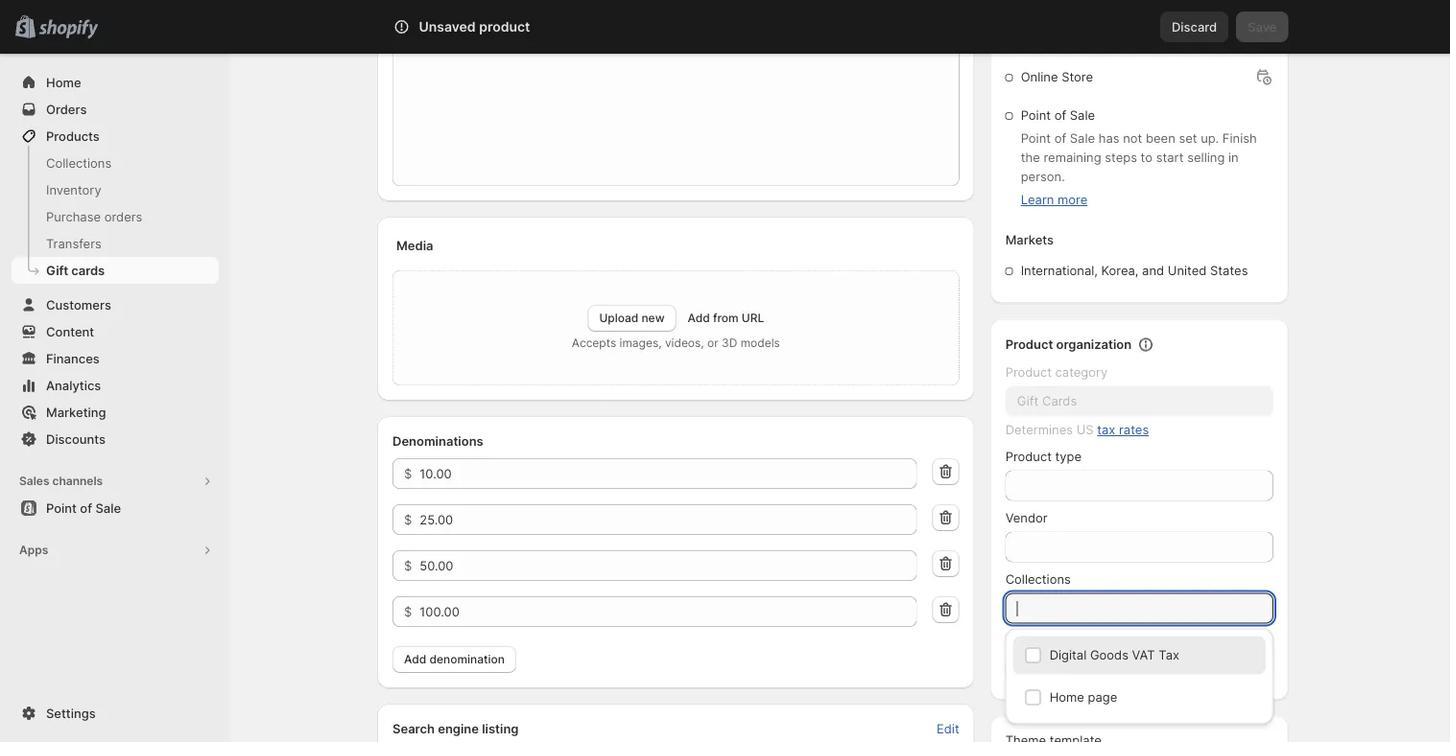 Task type: describe. For each thing, give the bounding box(es) containing it.
0 vertical spatial sales channels
[[1006, 39, 1095, 54]]

collections list box
[[1006, 637, 1274, 717]]

orders
[[46, 102, 87, 117]]

Vendor text field
[[1006, 532, 1274, 563]]

channels inside sales channels button
[[52, 475, 103, 489]]

save
[[1248, 19, 1277, 34]]

point inside button
[[46, 501, 77, 516]]

media
[[396, 238, 433, 253]]

apps
[[19, 544, 48, 558]]

denomination
[[430, 653, 505, 667]]

of inside button
[[80, 501, 92, 516]]

vendor
[[1006, 511, 1048, 526]]

product organization
[[1006, 337, 1132, 352]]

videos,
[[665, 336, 704, 350]]

rates
[[1119, 423, 1149, 438]]

digital goods vat tax option
[[1006, 637, 1274, 675]]

orders link
[[12, 96, 219, 123]]

to
[[1141, 150, 1153, 165]]

purchase orders
[[46, 209, 142, 224]]

product for product type
[[1006, 450, 1052, 465]]

1 $ text field from the top
[[420, 459, 917, 490]]

engine
[[438, 722, 479, 737]]

transfers link
[[12, 230, 219, 257]]

gift cards link
[[12, 257, 219, 284]]

tags
[[1006, 634, 1034, 649]]

product for product category
[[1006, 365, 1052, 380]]

sales channels button
[[12, 468, 219, 495]]

gift cards
[[46, 263, 105, 278]]

content link
[[12, 319, 219, 346]]

discard button
[[1160, 12, 1229, 42]]

upload new button
[[588, 305, 676, 332]]

3d
[[722, 336, 737, 350]]

transfers
[[46, 236, 102, 251]]

edit button
[[925, 716, 971, 743]]

digital goods vat tax image
[[1025, 643, 1255, 669]]

products
[[46, 129, 100, 143]]

states
[[1210, 263, 1248, 278]]

$ for second $ text field from the top
[[404, 513, 412, 527]]

customers link
[[12, 292, 219, 319]]

add denomination
[[404, 653, 505, 667]]

new
[[642, 311, 665, 325]]

point of sale button
[[0, 495, 230, 522]]

analytics link
[[12, 372, 219, 399]]

content
[[46, 324, 94, 339]]

finances link
[[12, 346, 219, 372]]

us
[[1077, 423, 1094, 438]]

search button
[[440, 12, 996, 42]]

online
[[1021, 70, 1058, 84]]

save button
[[1237, 12, 1289, 42]]

add from url button
[[688, 311, 764, 325]]

inventory link
[[12, 177, 219, 203]]

determines us tax rates
[[1006, 423, 1149, 438]]

purchase orders link
[[12, 203, 219, 230]]

has
[[1099, 131, 1120, 146]]

search for search engine listing
[[393, 722, 435, 737]]

person.
[[1021, 169, 1065, 184]]

home
[[46, 75, 81, 90]]

home link
[[12, 69, 219, 96]]

settings link
[[12, 701, 219, 728]]

2 $ text field from the top
[[420, 597, 917, 628]]

set
[[1179, 131, 1197, 146]]

organization
[[1056, 337, 1132, 352]]

product type
[[1006, 450, 1082, 465]]

images,
[[620, 336, 662, 350]]

1 horizontal spatial channels
[[1041, 39, 1095, 54]]

product
[[479, 19, 530, 35]]

the
[[1021, 150, 1040, 165]]

orders
[[104, 209, 142, 224]]

store
[[1062, 70, 1093, 84]]

accepts
[[572, 336, 616, 350]]

listing
[[482, 722, 519, 737]]

remaining
[[1044, 150, 1102, 165]]

cards
[[71, 263, 105, 278]]

1 $ text field from the top
[[420, 551, 917, 582]]

type
[[1055, 450, 1082, 465]]

learn more link
[[1021, 192, 1088, 207]]

and
[[1142, 263, 1164, 278]]

unsaved product
[[419, 19, 530, 35]]

sales channels inside button
[[19, 475, 103, 489]]

discard
[[1172, 19, 1217, 34]]

up.
[[1201, 131, 1219, 146]]

add denomination button
[[393, 647, 516, 674]]

Product category text field
[[1006, 386, 1274, 417]]

online store
[[1021, 70, 1093, 84]]



Task type: locate. For each thing, give the bounding box(es) containing it.
category
[[1055, 365, 1108, 380]]

sales
[[1006, 39, 1038, 54], [19, 475, 49, 489]]

marketing link
[[12, 399, 219, 426]]

discounts
[[46, 432, 106, 447]]

product
[[1006, 337, 1053, 352], [1006, 365, 1052, 380], [1006, 450, 1052, 465]]

in
[[1229, 150, 1239, 165]]

models
[[741, 336, 780, 350]]

collections down vendor
[[1006, 573, 1071, 587]]

2 vertical spatial sale
[[95, 501, 121, 516]]

add for add denomination
[[404, 653, 426, 667]]

apps button
[[12, 538, 219, 564]]

product for product organization
[[1006, 337, 1053, 352]]

of inside point of sale has not been set up. finish the remaining steps to start selling in person. learn more
[[1055, 131, 1067, 146]]

1 vertical spatial $ text field
[[420, 505, 917, 536]]

2 vertical spatial product
[[1006, 450, 1052, 465]]

1 product from the top
[[1006, 337, 1053, 352]]

0 vertical spatial channels
[[1041, 39, 1095, 54]]

shopify image
[[39, 20, 98, 39]]

0 horizontal spatial point of sale
[[46, 501, 121, 516]]

point up the
[[1021, 131, 1051, 146]]

sale up remaining
[[1070, 131, 1095, 146]]

markets
[[1006, 233, 1054, 248]]

from
[[713, 311, 739, 325]]

1 vertical spatial of
[[1055, 131, 1067, 146]]

0 vertical spatial of
[[1055, 108, 1067, 123]]

0 vertical spatial collections
[[46, 155, 112, 170]]

sales up online
[[1006, 39, 1038, 54]]

0 vertical spatial product
[[1006, 337, 1053, 352]]

$ for 2nd $ text box from the top of the page
[[404, 605, 412, 620]]

0 horizontal spatial sales
[[19, 475, 49, 489]]

product down determines
[[1006, 450, 1052, 465]]

of down online store
[[1055, 108, 1067, 123]]

collections up inventory
[[46, 155, 112, 170]]

point of sale has not been set up. finish the remaining steps to start selling in person. learn more
[[1021, 131, 1257, 207]]

0 horizontal spatial channels
[[52, 475, 103, 489]]

upload new
[[599, 311, 665, 325]]

1 vertical spatial sales channels
[[19, 475, 103, 489]]

point of sale down online store
[[1021, 108, 1095, 123]]

0 horizontal spatial collections
[[46, 155, 112, 170]]

marketing
[[46, 405, 106, 420]]

collections inside "collections" link
[[46, 155, 112, 170]]

1 horizontal spatial add
[[688, 311, 710, 325]]

0 horizontal spatial add
[[404, 653, 426, 667]]

Product type text field
[[1006, 471, 1274, 502]]

search inside "button"
[[471, 19, 512, 34]]

channels
[[1041, 39, 1095, 54], [52, 475, 103, 489]]

0 vertical spatial sales
[[1006, 39, 1038, 54]]

or
[[707, 336, 719, 350]]

accepts images, videos, or 3d models
[[572, 336, 780, 350]]

search engine listing
[[393, 722, 519, 737]]

1 vertical spatial search
[[393, 722, 435, 737]]

point up apps on the bottom left
[[46, 501, 77, 516]]

0 vertical spatial $ text field
[[420, 459, 917, 490]]

point of sale inside button
[[46, 501, 121, 516]]

purchase
[[46, 209, 101, 224]]

$ text field
[[420, 459, 917, 490], [420, 505, 917, 536]]

1 vertical spatial sales
[[19, 475, 49, 489]]

channels down discounts
[[52, 475, 103, 489]]

discounts link
[[12, 426, 219, 453]]

international,
[[1021, 263, 1098, 278]]

1 horizontal spatial sales
[[1006, 39, 1038, 54]]

2 $ text field from the top
[[420, 505, 917, 536]]

point down online
[[1021, 108, 1051, 123]]

1 horizontal spatial sales channels
[[1006, 39, 1095, 54]]

$ for 1st $ text field from the top of the page
[[404, 466, 412, 481]]

product category
[[1006, 365, 1108, 380]]

more
[[1058, 192, 1088, 207]]

1 horizontal spatial search
[[471, 19, 512, 34]]

4 $ from the top
[[404, 605, 412, 620]]

0 vertical spatial search
[[471, 19, 512, 34]]

finances
[[46, 351, 100, 366]]

0 vertical spatial point
[[1021, 108, 1051, 123]]

sales channels down discounts
[[19, 475, 103, 489]]

2 vertical spatial point
[[46, 501, 77, 516]]

sale
[[1070, 108, 1095, 123], [1070, 131, 1095, 146], [95, 501, 121, 516]]

channels up store
[[1041, 39, 1095, 54]]

add left from
[[688, 311, 710, 325]]

0 horizontal spatial sales channels
[[19, 475, 103, 489]]

of
[[1055, 108, 1067, 123], [1055, 131, 1067, 146], [80, 501, 92, 516]]

not
[[1123, 131, 1142, 146]]

sales channels up online store
[[1006, 39, 1095, 54]]

unsaved
[[419, 19, 476, 35]]

customers
[[46, 298, 111, 312]]

1 horizontal spatial point of sale
[[1021, 108, 1095, 123]]

sales inside button
[[19, 475, 49, 489]]

point inside point of sale has not been set up. finish the remaining steps to start selling in person. learn more
[[1021, 131, 1051, 146]]

0 vertical spatial sale
[[1070, 108, 1095, 123]]

0 vertical spatial point of sale
[[1021, 108, 1095, 123]]

denominations
[[393, 434, 483, 449]]

tax rates link
[[1097, 423, 1149, 438]]

1 vertical spatial point
[[1021, 131, 1051, 146]]

inventory
[[46, 182, 101, 197]]

2 $ from the top
[[404, 513, 412, 527]]

1 vertical spatial $ text field
[[420, 597, 917, 628]]

products link
[[12, 123, 219, 150]]

sales down discounts
[[19, 475, 49, 489]]

search
[[471, 19, 512, 34], [393, 722, 435, 737]]

$
[[404, 466, 412, 481], [404, 513, 412, 527], [404, 559, 412, 574], [404, 605, 412, 620]]

finish
[[1223, 131, 1257, 146]]

sale down store
[[1070, 108, 1095, 123]]

0 vertical spatial $ text field
[[420, 551, 917, 582]]

url
[[742, 311, 764, 325]]

selling
[[1188, 150, 1225, 165]]

2 vertical spatial of
[[80, 501, 92, 516]]

point of sale link
[[12, 495, 219, 522]]

$ text field
[[420, 551, 917, 582], [420, 597, 917, 628]]

$ for 2nd $ text box from the bottom of the page
[[404, 559, 412, 574]]

steps
[[1105, 150, 1137, 165]]

product down product organization
[[1006, 365, 1052, 380]]

collections
[[46, 155, 112, 170], [1006, 573, 1071, 587]]

upload
[[599, 311, 639, 325]]

Collections text field
[[1006, 594, 1274, 624]]

analytics
[[46, 378, 101, 393]]

settings
[[46, 706, 96, 721]]

determines
[[1006, 423, 1073, 438]]

3 product from the top
[[1006, 450, 1052, 465]]

of up remaining
[[1055, 131, 1067, 146]]

search for search
[[471, 19, 512, 34]]

add inside button
[[404, 653, 426, 667]]

1 vertical spatial sale
[[1070, 131, 1095, 146]]

gift
[[46, 263, 68, 278]]

1 horizontal spatial collections
[[1006, 573, 1071, 587]]

1 vertical spatial product
[[1006, 365, 1052, 380]]

1 vertical spatial channels
[[52, 475, 103, 489]]

learn
[[1021, 192, 1054, 207]]

point of sale down sales channels button
[[46, 501, 121, 516]]

of down sales channels button
[[80, 501, 92, 516]]

sale down sales channels button
[[95, 501, 121, 516]]

united
[[1168, 263, 1207, 278]]

1 vertical spatial add
[[404, 653, 426, 667]]

sale inside button
[[95, 501, 121, 516]]

international, korea, and united states
[[1021, 263, 1248, 278]]

1 vertical spatial collections
[[1006, 573, 1071, 587]]

add for add from url
[[688, 311, 710, 325]]

1 $ from the top
[[404, 466, 412, 481]]

0 horizontal spatial search
[[393, 722, 435, 737]]

add
[[688, 311, 710, 325], [404, 653, 426, 667]]

product up 'product category'
[[1006, 337, 1053, 352]]

collections link
[[12, 150, 219, 177]]

3 $ from the top
[[404, 559, 412, 574]]

0 vertical spatial add
[[688, 311, 710, 325]]

1 vertical spatial point of sale
[[46, 501, 121, 516]]

2 product from the top
[[1006, 365, 1052, 380]]

korea,
[[1102, 263, 1139, 278]]

sale inside point of sale has not been set up. finish the remaining steps to start selling in person. learn more
[[1070, 131, 1095, 146]]

point of sale
[[1021, 108, 1095, 123], [46, 501, 121, 516]]

add left 'denomination'
[[404, 653, 426, 667]]

add from url
[[688, 311, 764, 325]]



Task type: vqa. For each thing, say whether or not it's contained in the screenshot.
2nd Search products text field
no



